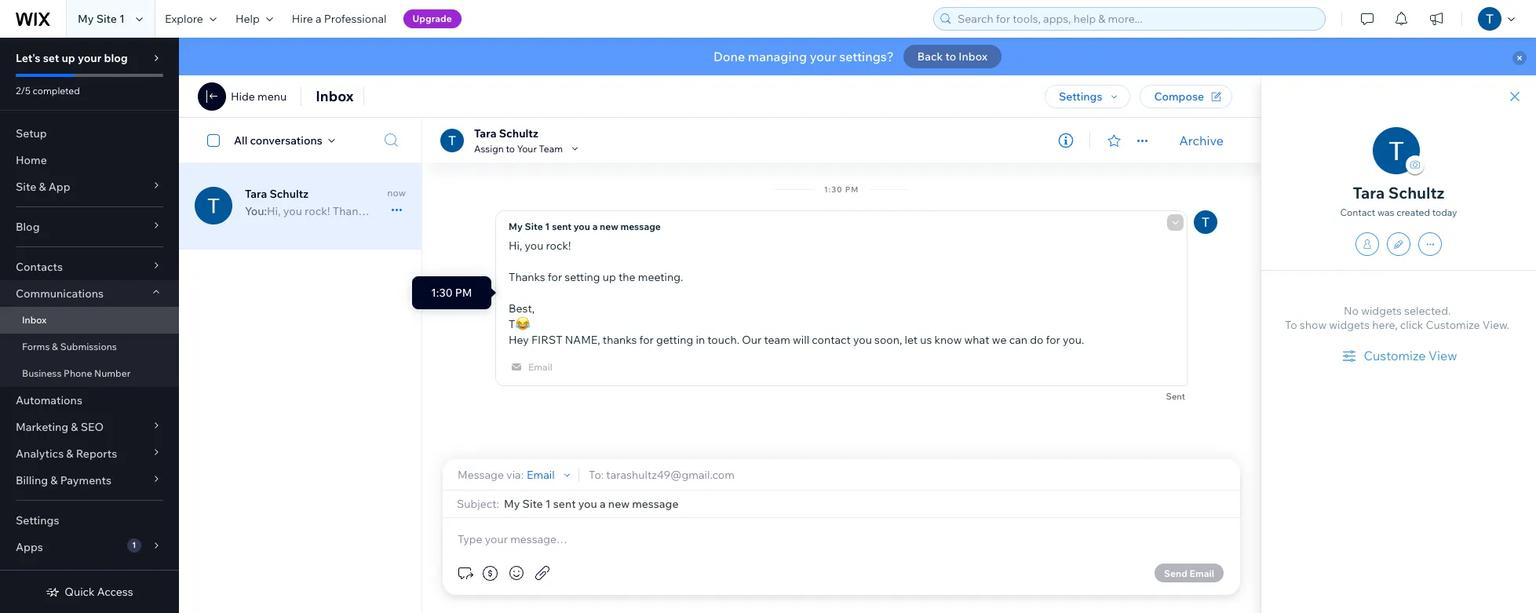 Task type: vqa. For each thing, say whether or not it's contained in the screenshot.
1:30 pm
yes



Task type: locate. For each thing, give the bounding box(es) containing it.
your left settings?
[[810, 49, 837, 64]]

chat messages log
[[422, 163, 1261, 459]]

email right send
[[1190, 567, 1215, 579]]

to inside done managing your settings? alert
[[946, 49, 957, 64]]

2/5 completed
[[16, 85, 80, 97]]

Search for tools, apps, help & more... field
[[953, 8, 1321, 30]]

business phone number
[[22, 367, 131, 379]]

& left seo
[[71, 420, 78, 434]]

for right do
[[1046, 333, 1061, 347]]

1 horizontal spatial 1:30
[[824, 185, 843, 195]]

0 horizontal spatial 1:30
[[431, 286, 453, 300]]

email
[[528, 361, 553, 373], [527, 468, 555, 482], [1190, 567, 1215, 579]]

to right back
[[946, 49, 957, 64]]

tara schultz
[[474, 126, 539, 140], [245, 187, 309, 201]]

1 for my site 1
[[119, 12, 125, 26]]

settings for settings link
[[16, 514, 59, 528]]

2 vertical spatial 1
[[132, 540, 136, 550]]

analytics
[[16, 447, 64, 461]]

0 vertical spatial tara schultz
[[474, 126, 539, 140]]

all conversations
[[234, 133, 323, 147]]

1 vertical spatial to
[[506, 143, 515, 154]]

back
[[918, 49, 943, 64]]

getting
[[656, 333, 694, 347]]

0 horizontal spatial you
[[525, 239, 544, 253]]

communications
[[16, 287, 104, 301]]

help button
[[226, 0, 282, 38]]

a right hire
[[316, 12, 322, 26]]

up right set
[[62, 51, 75, 65]]

1 horizontal spatial tara schultz image
[[1194, 210, 1218, 234]]

marketing & seo
[[16, 420, 104, 434]]

0 vertical spatial to
[[946, 49, 957, 64]]

0 horizontal spatial tara schultz image
[[441, 128, 464, 152]]

marketing
[[16, 420, 68, 434]]

tara
[[474, 126, 497, 140], [1353, 183, 1385, 203], [245, 187, 267, 201]]

inbox
[[959, 49, 988, 64], [316, 87, 354, 105], [22, 314, 47, 326]]

Type your message. Hit enter to submit. text field
[[455, 531, 1228, 548]]

quick
[[65, 585, 95, 599]]

& right forms
[[52, 341, 58, 353]]

site for my site 1 sent you a new message hi, you rock! thanks for setting up the meeting. best, t😂 hey first name, thanks for getting in touch. our team will contact you soon, let us know what we can do for you.
[[525, 221, 543, 232]]

site left sent at the top of page
[[525, 221, 543, 232]]

thanks
[[509, 270, 545, 284]]

0 horizontal spatial inbox
[[22, 314, 47, 326]]

business phone number link
[[0, 360, 179, 387]]

1 horizontal spatial 1
[[132, 540, 136, 550]]

1 horizontal spatial you
[[574, 221, 590, 232]]

widgets left here,
[[1330, 318, 1370, 332]]

us
[[920, 333, 932, 347]]

you left soon,
[[854, 333, 872, 347]]

0 horizontal spatial 1
[[119, 12, 125, 26]]

a
[[316, 12, 322, 26], [593, 221, 598, 232]]

all
[[234, 133, 248, 147]]

0 vertical spatial settings
[[1059, 90, 1103, 104]]

1 horizontal spatial your
[[810, 49, 837, 64]]

2 horizontal spatial for
[[1046, 333, 1061, 347]]

a left 'new'
[[593, 221, 598, 232]]

my inside my site 1 sent you a new message hi, you rock! thanks for setting up the meeting. best, t😂 hey first name, thanks for getting in touch. our team will contact you soon, let us know what we can do for you.
[[509, 221, 523, 232]]

1 horizontal spatial settings
[[1059, 90, 1103, 104]]

tara inside tara schultz contact was created today
[[1353, 183, 1385, 203]]

0 vertical spatial you
[[574, 221, 590, 232]]

0 horizontal spatial to
[[506, 143, 515, 154]]

tara schultz up you:
[[245, 187, 309, 201]]

2 horizontal spatial 1
[[545, 221, 550, 232]]

1 vertical spatial inbox
[[316, 87, 354, 105]]

1 vertical spatial customize
[[1364, 348, 1426, 364]]

None field
[[504, 497, 1228, 511]]

your inside sidebar element
[[78, 51, 102, 65]]

1 horizontal spatial to
[[946, 49, 957, 64]]

0 horizontal spatial your
[[78, 51, 102, 65]]

tara up you:
[[245, 187, 267, 201]]

hey
[[509, 333, 529, 347]]

you right sent at the top of page
[[574, 221, 590, 232]]

& for billing
[[50, 474, 58, 488]]

&
[[39, 180, 46, 194], [52, 341, 58, 353], [71, 420, 78, 434], [66, 447, 73, 461], [50, 474, 58, 488]]

& for forms
[[52, 341, 58, 353]]

compose
[[1155, 90, 1205, 104]]

subject:
[[457, 497, 499, 511]]

2 horizontal spatial you
[[854, 333, 872, 347]]

pm inside "chat messages" log
[[846, 185, 859, 195]]

schultz inside tara schultz contact was created today
[[1389, 183, 1445, 203]]

0 horizontal spatial tara schultz
[[245, 187, 309, 201]]

blog
[[16, 220, 40, 234]]

0 vertical spatial 1:30
[[824, 185, 843, 195]]

up inside sidebar element
[[62, 51, 75, 65]]

0 vertical spatial a
[[316, 12, 322, 26]]

widgets
[[1362, 304, 1402, 318], [1330, 318, 1370, 332]]

schultz down conversations
[[270, 187, 309, 201]]

inbox right back
[[959, 49, 988, 64]]

to left your
[[506, 143, 515, 154]]

0 vertical spatial up
[[62, 51, 75, 65]]

new
[[600, 221, 619, 232]]

& left app
[[39, 180, 46, 194]]

0 vertical spatial inbox
[[959, 49, 988, 64]]

& right billing
[[50, 474, 58, 488]]

& inside dropdown button
[[39, 180, 46, 194]]

settings inside button
[[1059, 90, 1103, 104]]

customize up view
[[1426, 318, 1481, 332]]

up left the at the top left of page
[[603, 270, 616, 284]]

my up let's set up your blog
[[78, 12, 94, 26]]

1 up blog
[[119, 12, 125, 26]]

help
[[235, 12, 260, 26]]

schultz up assign to your team
[[499, 126, 539, 140]]

tara up contact
[[1353, 183, 1385, 203]]

automations
[[16, 393, 82, 408]]

1 vertical spatial 1:30
[[431, 286, 453, 300]]

reports
[[76, 447, 117, 461]]

1 horizontal spatial 1:30 pm
[[824, 185, 859, 195]]

& left reports
[[66, 447, 73, 461]]

for
[[548, 270, 562, 284], [640, 333, 654, 347], [1046, 333, 1061, 347]]

number
[[94, 367, 131, 379]]

& for marketing
[[71, 420, 78, 434]]

0 vertical spatial customize
[[1426, 318, 1481, 332]]

0 horizontal spatial up
[[62, 51, 75, 65]]

communications button
[[0, 280, 179, 307]]

0 vertical spatial email
[[528, 361, 553, 373]]

1 horizontal spatial up
[[603, 270, 616, 284]]

the
[[619, 270, 636, 284]]

& for analytics
[[66, 447, 73, 461]]

1 horizontal spatial my
[[509, 221, 523, 232]]

1 horizontal spatial site
[[96, 12, 117, 26]]

site inside my site 1 sent you a new message hi, you rock! thanks for setting up the meeting. best, t😂 hey first name, thanks for getting in touch. our team will contact you soon, let us know what we can do for you.
[[525, 221, 543, 232]]

marketing & seo button
[[0, 414, 179, 441]]

schultz up created
[[1389, 183, 1445, 203]]

now
[[387, 187, 406, 199]]

explore
[[165, 12, 203, 26]]

email inside "chat messages" log
[[528, 361, 553, 373]]

team
[[539, 143, 563, 154]]

here,
[[1373, 318, 1398, 332]]

send
[[1164, 567, 1188, 579]]

1 inside my site 1 sent you a new message hi, you rock! thanks for setting up the meeting. best, t😂 hey first name, thanks for getting in touch. our team will contact you soon, let us know what we can do for you.
[[545, 221, 550, 232]]

1 vertical spatial email
[[527, 468, 555, 482]]

1 horizontal spatial pm
[[846, 185, 859, 195]]

settings inside sidebar element
[[16, 514, 59, 528]]

1 horizontal spatial a
[[593, 221, 598, 232]]

settings for settings button
[[1059, 90, 1103, 104]]

0 horizontal spatial site
[[16, 180, 36, 194]]

0 vertical spatial pm
[[846, 185, 859, 195]]

1 up "access" on the left bottom
[[132, 540, 136, 550]]

up inside my site 1 sent you a new message hi, you rock! thanks for setting up the meeting. best, t😂 hey first name, thanks for getting in touch. our team will contact you soon, let us know what we can do for you.
[[603, 270, 616, 284]]

2 vertical spatial site
[[525, 221, 543, 232]]

inbox link
[[0, 307, 179, 334]]

2 horizontal spatial site
[[525, 221, 543, 232]]

1 left sent at the top of page
[[545, 221, 550, 232]]

2/5
[[16, 85, 31, 97]]

2 vertical spatial inbox
[[22, 314, 47, 326]]

1 vertical spatial my
[[509, 221, 523, 232]]

site
[[96, 12, 117, 26], [16, 180, 36, 194], [525, 221, 543, 232]]

0 horizontal spatial my
[[78, 12, 94, 26]]

0 horizontal spatial settings
[[16, 514, 59, 528]]

1 vertical spatial up
[[603, 270, 616, 284]]

done managing your settings?
[[714, 49, 894, 64]]

0 vertical spatial 1:30 pm
[[824, 185, 859, 195]]

for right thanks
[[640, 333, 654, 347]]

tara up assign
[[474, 126, 497, 140]]

to
[[946, 49, 957, 64], [506, 143, 515, 154]]

1 for my site 1 sent you a new message hi, you rock! thanks for setting up the meeting. best, t😂 hey first name, thanks for getting in touch. our team will contact you soon, let us know what we can do for you.
[[545, 221, 550, 232]]

team
[[764, 333, 791, 347]]

& for site
[[39, 180, 46, 194]]

1 vertical spatial 1:30 pm
[[431, 286, 472, 300]]

automations link
[[0, 387, 179, 414]]

today
[[1433, 207, 1458, 218]]

done managing your settings? alert
[[179, 38, 1537, 75]]

setting
[[565, 270, 600, 284]]

touch.
[[708, 333, 740, 347]]

1 vertical spatial settings
[[16, 514, 59, 528]]

back to inbox button
[[904, 45, 1002, 68]]

hire
[[292, 12, 313, 26]]

0 vertical spatial my
[[78, 12, 94, 26]]

billing & payments
[[16, 474, 111, 488]]

inbox right the menu
[[316, 87, 354, 105]]

2 horizontal spatial inbox
[[959, 49, 988, 64]]

pm
[[846, 185, 859, 195], [455, 286, 472, 300]]

menu
[[258, 90, 287, 104]]

access
[[97, 585, 133, 599]]

1 vertical spatial 1
[[545, 221, 550, 232]]

you right hi,
[[525, 239, 544, 253]]

your
[[810, 49, 837, 64], [78, 51, 102, 65]]

hire a professional link
[[282, 0, 396, 38]]

view.
[[1483, 318, 1510, 332]]

1 horizontal spatial tara schultz
[[474, 126, 539, 140]]

tara schultz image
[[1373, 127, 1421, 174], [441, 128, 464, 152], [1194, 210, 1218, 234]]

my up hi,
[[509, 221, 523, 232]]

site down home
[[16, 180, 36, 194]]

1 vertical spatial a
[[593, 221, 598, 232]]

inbox up forms
[[22, 314, 47, 326]]

for left setting
[[548, 270, 562, 284]]

name,
[[565, 333, 600, 347]]

message via:
[[458, 468, 524, 482]]

billing & payments button
[[0, 467, 179, 494]]

site up blog
[[96, 12, 117, 26]]

email down first
[[528, 361, 553, 373]]

tara schultz up assign to your team
[[474, 126, 539, 140]]

2 horizontal spatial tara
[[1353, 183, 1385, 203]]

you
[[574, 221, 590, 232], [525, 239, 544, 253], [854, 333, 872, 347]]

to:
[[589, 468, 604, 482]]

email button
[[527, 468, 574, 482]]

billing
[[16, 474, 48, 488]]

via:
[[507, 468, 524, 482]]

1 vertical spatial site
[[16, 180, 36, 194]]

1
[[119, 12, 125, 26], [545, 221, 550, 232], [132, 540, 136, 550]]

home link
[[0, 147, 179, 174]]

best,
[[509, 302, 535, 316]]

1 vertical spatial pm
[[455, 286, 472, 300]]

2 vertical spatial email
[[1190, 567, 1215, 579]]

site inside dropdown button
[[16, 180, 36, 194]]

0 vertical spatial site
[[96, 12, 117, 26]]

email right via:
[[527, 468, 555, 482]]

0 horizontal spatial pm
[[455, 286, 472, 300]]

inbox inside inbox link
[[22, 314, 47, 326]]

0 vertical spatial 1
[[119, 12, 125, 26]]

None checkbox
[[199, 131, 234, 150]]

& inside dropdown button
[[50, 474, 58, 488]]

will
[[793, 333, 810, 347]]

send email button
[[1155, 564, 1224, 583]]

no
[[1344, 304, 1359, 318]]

2 horizontal spatial schultz
[[1389, 183, 1445, 203]]

your left blog
[[78, 51, 102, 65]]

quick access
[[65, 585, 133, 599]]

customize down here,
[[1364, 348, 1426, 364]]



Task type: describe. For each thing, give the bounding box(es) containing it.
done
[[714, 49, 745, 64]]

assign
[[474, 143, 504, 154]]

business
[[22, 367, 62, 379]]

settings link
[[0, 507, 179, 534]]

you:
[[245, 204, 267, 218]]

site & app
[[16, 180, 70, 194]]

set
[[43, 51, 59, 65]]

message
[[621, 221, 661, 232]]

1 horizontal spatial tara
[[474, 126, 497, 140]]

setup
[[16, 126, 47, 141]]

you.
[[1063, 333, 1085, 347]]

customize inside no widgets selected. to show widgets here, click customize view.
[[1426, 318, 1481, 332]]

first
[[532, 333, 563, 347]]

hire a professional
[[292, 12, 387, 26]]

tara schultz image inside "chat messages" log
[[1194, 210, 1218, 234]]

setup link
[[0, 120, 179, 147]]

customize view
[[1364, 348, 1458, 364]]

view
[[1429, 348, 1458, 364]]

1 horizontal spatial for
[[640, 333, 654, 347]]

my site 1 sent you a new message hi, you rock! thanks for setting up the meeting. best, t😂 hey first name, thanks for getting in touch. our team will contact you soon, let us know what we can do for you.
[[509, 221, 1085, 347]]

rock!
[[546, 239, 571, 253]]

send email
[[1164, 567, 1215, 579]]

forms & submissions
[[22, 341, 117, 353]]

1 vertical spatial tara schultz
[[245, 187, 309, 201]]

to for done managing your settings?
[[946, 49, 957, 64]]

created
[[1397, 207, 1431, 218]]

settings?
[[840, 49, 894, 64]]

upgrade
[[413, 13, 452, 24]]

no widgets selected. to show widgets here, click customize view.
[[1285, 304, 1510, 332]]

we
[[992, 333, 1007, 347]]

what
[[965, 333, 990, 347]]

contacts
[[16, 260, 63, 274]]

show
[[1300, 318, 1327, 332]]

to for tara schultz
[[506, 143, 515, 154]]

1 vertical spatial you
[[525, 239, 544, 253]]

2 horizontal spatial tara schultz image
[[1373, 127, 1421, 174]]

compose button
[[1141, 85, 1233, 108]]

conversations
[[250, 133, 323, 147]]

email inside button
[[1190, 567, 1215, 579]]

site for my site 1
[[96, 12, 117, 26]]

can
[[1010, 333, 1028, 347]]

selected.
[[1405, 304, 1451, 318]]

customize inside button
[[1364, 348, 1426, 364]]

tara schultz image
[[195, 187, 232, 225]]

tara schultz contact was created today
[[1341, 183, 1458, 218]]

saved replies image
[[455, 564, 474, 583]]

to: tarashultz49@gmail.com
[[589, 468, 735, 482]]

was
[[1378, 207, 1395, 218]]

1 inside sidebar element
[[132, 540, 136, 550]]

1 horizontal spatial schultz
[[499, 126, 539, 140]]

analytics & reports
[[16, 447, 117, 461]]

tarashultz49@gmail.com
[[606, 468, 735, 482]]

contact
[[812, 333, 851, 347]]

forms
[[22, 341, 50, 353]]

1:30 inside "chat messages" log
[[824, 185, 843, 195]]

soon,
[[875, 333, 903, 347]]

meeting.
[[638, 270, 683, 284]]

customize view button
[[1341, 346, 1458, 365]]

upgrade button
[[403, 9, 462, 28]]

0 horizontal spatial for
[[548, 270, 562, 284]]

completed
[[33, 85, 80, 97]]

blog
[[104, 51, 128, 65]]

forms & submissions link
[[0, 334, 179, 360]]

back to inbox
[[918, 49, 988, 64]]

widgets right no
[[1362, 304, 1402, 318]]

a inside my site 1 sent you a new message hi, you rock! thanks for setting up the meeting. best, t😂 hey first name, thanks for getting in touch. our team will contact you soon, let us know what we can do for you.
[[593, 221, 598, 232]]

your
[[517, 143, 537, 154]]

0 horizontal spatial tara
[[245, 187, 267, 201]]

contacts button
[[0, 254, 179, 280]]

my for my site 1
[[78, 12, 94, 26]]

my for my site 1 sent you a new message hi, you rock! thanks for setting up the meeting. best, t😂 hey first name, thanks for getting in touch. our team will contact you soon, let us know what we can do for you.
[[509, 221, 523, 232]]

0 horizontal spatial 1:30 pm
[[431, 286, 472, 300]]

payments
[[60, 474, 111, 488]]

managing
[[748, 49, 807, 64]]

files image
[[533, 564, 552, 583]]

emojis image
[[507, 564, 526, 583]]

to
[[1285, 318, 1298, 332]]

t😂
[[509, 317, 530, 331]]

0 horizontal spatial schultz
[[270, 187, 309, 201]]

1 horizontal spatial inbox
[[316, 87, 354, 105]]

hide
[[231, 90, 255, 104]]

submissions
[[60, 341, 117, 353]]

message
[[458, 468, 504, 482]]

settings button
[[1045, 85, 1131, 108]]

1:30 pm inside "chat messages" log
[[824, 185, 859, 195]]

archive
[[1180, 132, 1224, 148]]

hi,
[[509, 239, 523, 253]]

2 vertical spatial you
[[854, 333, 872, 347]]

contact
[[1341, 207, 1376, 218]]

let's set up your blog
[[16, 51, 128, 65]]

quick access button
[[46, 585, 133, 599]]

archive link
[[1180, 132, 1224, 148]]

do
[[1030, 333, 1044, 347]]

sidebar element
[[0, 38, 179, 613]]

0 horizontal spatial a
[[316, 12, 322, 26]]

inbox inside back to inbox button
[[959, 49, 988, 64]]

apps
[[16, 540, 43, 554]]

sent
[[1167, 391, 1186, 402]]

my site 1
[[78, 12, 125, 26]]

your inside alert
[[810, 49, 837, 64]]



